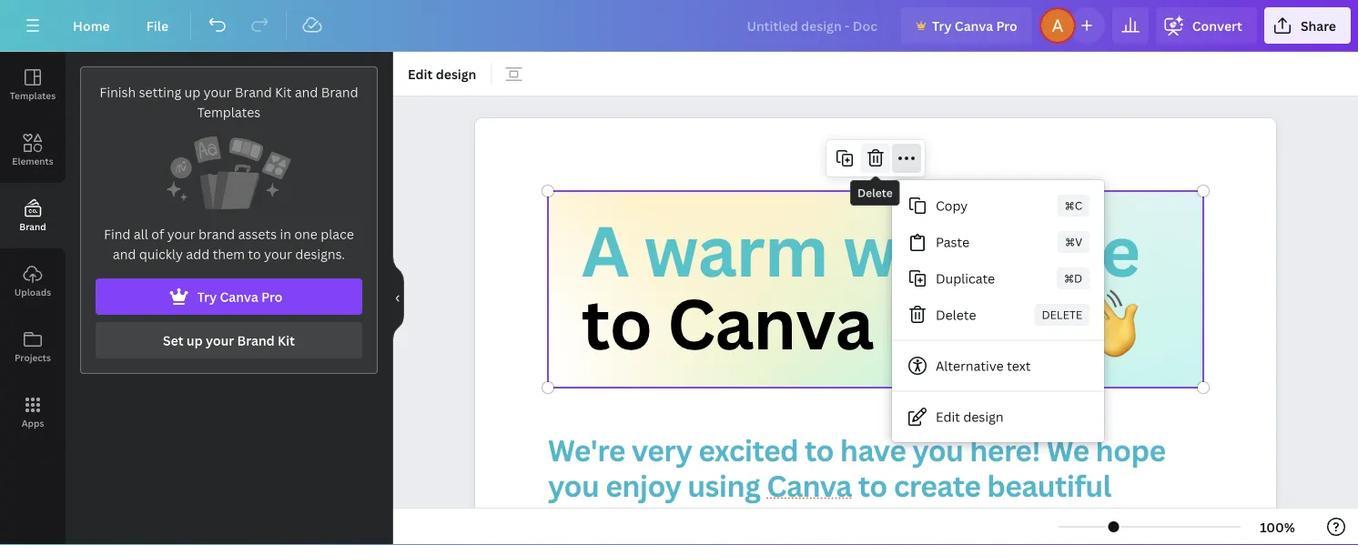 Task type: locate. For each thing, give the bounding box(es) containing it.
1 horizontal spatial design
[[963, 408, 1004, 426]]

1 vertical spatial up
[[187, 332, 203, 349]]

your right of
[[167, 225, 195, 243]]

0 horizontal spatial templates
[[10, 89, 56, 101]]

1 horizontal spatial templates
[[197, 103, 261, 121]]

duplicate
[[936, 270, 995, 287]]

excited
[[698, 430, 798, 470]]

hide image
[[392, 255, 404, 342]]

design
[[436, 65, 476, 82], [963, 408, 1004, 426]]

1 vertical spatial try canva pro
[[197, 288, 283, 305]]

0 vertical spatial edit design
[[408, 65, 476, 82]]

you right have
[[912, 430, 963, 470]]

0 horizontal spatial try canva pro
[[197, 288, 283, 305]]

1 horizontal spatial and
[[295, 83, 318, 101]]

all
[[134, 225, 148, 243]]

set up your brand kit
[[163, 332, 295, 349]]

pro
[[996, 17, 1018, 34], [261, 288, 283, 305]]

place
[[321, 225, 354, 243]]

documents.
[[548, 500, 711, 540]]

find all of your brand assets in one place and quickly add them to your designs.
[[104, 225, 354, 263]]

1 vertical spatial pro
[[261, 288, 283, 305]]

try
[[932, 17, 952, 34], [197, 288, 217, 305]]

1 horizontal spatial delete
[[936, 306, 976, 324]]

1 vertical spatial try canva pro button
[[96, 279, 362, 315]]

quickly
[[139, 245, 183, 263]]

menu
[[892, 180, 1104, 442]]

up inside button
[[187, 332, 203, 349]]

one
[[294, 225, 317, 243]]

0 vertical spatial design
[[436, 65, 476, 82]]

0 vertical spatial edit
[[408, 65, 433, 82]]

1 vertical spatial edit design button
[[892, 399, 1104, 435]]

delete down duplicate
[[936, 306, 976, 324]]

0 horizontal spatial edit design button
[[401, 59, 484, 88]]

we're
[[548, 430, 625, 470]]

1 vertical spatial design
[[963, 408, 1004, 426]]

brand inside set up your brand kit button
[[237, 332, 275, 349]]

of
[[151, 225, 164, 243]]

warm
[[644, 203, 828, 297]]

share
[[1301, 17, 1336, 34]]

you
[[912, 430, 963, 470], [548, 465, 599, 505]]

try inside main menu bar
[[932, 17, 952, 34]]

1 horizontal spatial pro
[[996, 17, 1018, 34]]

canva inside main menu bar
[[955, 17, 993, 34]]

you left the enjoy
[[548, 465, 599, 505]]

have
[[840, 430, 906, 470]]

main menu bar
[[0, 0, 1358, 52]]

0 vertical spatial templates
[[10, 89, 56, 101]]

1 vertical spatial templates
[[197, 103, 261, 121]]

1 vertical spatial and
[[113, 245, 136, 263]]

0 horizontal spatial delete
[[858, 185, 893, 200]]

0 vertical spatial up
[[184, 83, 200, 101]]

up
[[184, 83, 200, 101], [187, 332, 203, 349]]

we're very excited to have you here! we hope you enjoy using canva to create beautiful documents.
[[548, 430, 1172, 540]]

Design title text field
[[732, 7, 894, 44]]

0 horizontal spatial and
[[113, 245, 136, 263]]

them
[[213, 245, 245, 263]]

⌘v
[[1065, 234, 1082, 249]]

0 vertical spatial try canva pro button
[[901, 7, 1032, 44]]

0 vertical spatial delete
[[858, 185, 893, 200]]

edit
[[408, 65, 433, 82], [936, 408, 960, 426]]

1 horizontal spatial try
[[932, 17, 952, 34]]

1 horizontal spatial try canva pro
[[932, 17, 1018, 34]]

None text field
[[475, 118, 1276, 545]]

to
[[248, 245, 261, 263], [582, 275, 652, 370], [805, 430, 834, 470], [858, 465, 887, 505]]

enjoy
[[605, 465, 681, 505]]

and
[[295, 83, 318, 101], [113, 245, 136, 263]]

delete up a warm welcome
[[858, 185, 893, 200]]

convert
[[1192, 17, 1242, 34]]

home
[[73, 17, 110, 34]]

0 horizontal spatial design
[[436, 65, 476, 82]]

1 vertical spatial kit
[[278, 332, 295, 349]]

1 horizontal spatial edit design button
[[892, 399, 1104, 435]]

0 vertical spatial try
[[932, 17, 952, 34]]

your
[[204, 83, 232, 101], [167, 225, 195, 243], [264, 245, 292, 263], [206, 332, 234, 349]]

1 vertical spatial edit
[[936, 408, 960, 426]]

1 horizontal spatial try canva pro button
[[901, 7, 1032, 44]]

up right setting
[[184, 83, 200, 101]]

try canva pro button
[[901, 7, 1032, 44], [96, 279, 362, 315]]

brand
[[198, 225, 235, 243]]

0 vertical spatial edit design button
[[401, 59, 484, 88]]

brand
[[235, 83, 272, 101], [321, 83, 358, 101], [19, 220, 46, 233], [237, 332, 275, 349]]

delete
[[858, 185, 893, 200], [936, 306, 976, 324]]

0 horizontal spatial edit
[[408, 65, 433, 82]]

0 horizontal spatial try
[[197, 288, 217, 305]]

1 vertical spatial edit design
[[936, 408, 1004, 426]]

edit design
[[408, 65, 476, 82], [936, 408, 1004, 426]]

projects
[[15, 351, 51, 364]]

kit
[[275, 83, 292, 101], [278, 332, 295, 349]]

finish
[[100, 83, 136, 101]]

add
[[186, 245, 210, 263]]

0 horizontal spatial you
[[548, 465, 599, 505]]

a
[[582, 203, 629, 297]]

paste
[[936, 233, 970, 251]]

0 vertical spatial and
[[295, 83, 318, 101]]

0 vertical spatial try canva pro
[[932, 17, 1018, 34]]

canva
[[955, 17, 993, 34], [667, 275, 873, 370], [220, 288, 258, 305], [767, 465, 852, 505]]

try canva pro
[[932, 17, 1018, 34], [197, 288, 283, 305]]

your inside button
[[206, 332, 234, 349]]

to inside find all of your brand assets in one place and quickly add them to your designs.
[[248, 245, 261, 263]]

your right the 'set'
[[206, 332, 234, 349]]

set up your brand kit button
[[96, 322, 362, 359]]

up right the 'set'
[[187, 332, 203, 349]]

assets
[[238, 225, 277, 243]]

edit design button
[[401, 59, 484, 88], [892, 399, 1104, 435]]

templates
[[10, 89, 56, 101], [197, 103, 261, 121]]

0 vertical spatial pro
[[996, 17, 1018, 34]]

try canva pro inside main menu bar
[[932, 17, 1018, 34]]

0 vertical spatial kit
[[275, 83, 292, 101]]

using
[[687, 465, 760, 505]]

alternative text button
[[892, 348, 1104, 384]]

delete
[[1042, 307, 1082, 322]]

uploads
[[14, 286, 51, 298]]

docs
[[889, 275, 1054, 370]]

set
[[163, 332, 184, 349]]

your right setting
[[204, 83, 232, 101]]



Task type: describe. For each thing, give the bounding box(es) containing it.
designs.
[[295, 245, 345, 263]]

👋
[[1069, 275, 1138, 370]]

elements
[[12, 155, 53, 167]]

we
[[1047, 430, 1089, 470]]

templates inside 'finish setting up your brand kit and brand templates'
[[197, 103, 261, 121]]

uploads button
[[0, 249, 66, 314]]

find
[[104, 225, 131, 243]]

pro inside main menu bar
[[996, 17, 1018, 34]]

0 horizontal spatial pro
[[261, 288, 283, 305]]

in
[[280, 225, 291, 243]]

100% button
[[1248, 513, 1307, 542]]

and inside find all of your brand assets in one place and quickly add them to your designs.
[[113, 245, 136, 263]]

convert button
[[1156, 7, 1257, 44]]

elements button
[[0, 117, 66, 183]]

brand inside brand button
[[19, 220, 46, 233]]

brand button
[[0, 183, 66, 249]]

hope
[[1096, 430, 1166, 470]]

canva inside we're very excited to have you here! we hope you enjoy using canva to create beautiful documents.
[[767, 465, 852, 505]]

and inside 'finish setting up your brand kit and brand templates'
[[295, 83, 318, 101]]

templates inside button
[[10, 89, 56, 101]]

your inside 'finish setting up your brand kit and brand templates'
[[204, 83, 232, 101]]

menu containing copy
[[892, 180, 1104, 442]]

kit inside 'finish setting up your brand kit and brand templates'
[[275, 83, 292, 101]]

alternative text
[[936, 357, 1031, 375]]

0 horizontal spatial try canva pro button
[[96, 279, 362, 315]]

text
[[1007, 357, 1031, 375]]

setting
[[139, 83, 181, 101]]

to canva docs 👋
[[582, 275, 1138, 370]]

1 vertical spatial try
[[197, 288, 217, 305]]

create
[[894, 465, 981, 505]]

none text field containing a warm welcome
[[475, 118, 1276, 545]]

finish setting up your brand kit and brand templates
[[100, 83, 358, 121]]

here!
[[970, 430, 1040, 470]]

⌘c
[[1065, 198, 1082, 213]]

1 horizontal spatial edit design
[[936, 408, 1004, 426]]

try canva pro button inside main menu bar
[[901, 7, 1032, 44]]

1 horizontal spatial edit
[[936, 408, 960, 426]]

beautiful
[[987, 465, 1111, 505]]

home link
[[58, 7, 124, 44]]

welcome
[[843, 203, 1140, 297]]

projects button
[[0, 314, 66, 380]]

a warm welcome
[[582, 203, 1140, 297]]

file
[[146, 17, 169, 34]]

very
[[631, 430, 692, 470]]

apps button
[[0, 380, 66, 445]]

kit inside button
[[278, 332, 295, 349]]

your down in
[[264, 245, 292, 263]]

up inside 'finish setting up your brand kit and brand templates'
[[184, 83, 200, 101]]

apps
[[22, 417, 44, 429]]

share button
[[1264, 7, 1351, 44]]

templates button
[[0, 52, 66, 117]]

side panel tab list
[[0, 52, 66, 445]]

1 vertical spatial delete
[[936, 306, 976, 324]]

alternative
[[936, 357, 1004, 375]]

⌘d
[[1064, 271, 1082, 286]]

copy
[[936, 197, 968, 214]]

file button
[[132, 7, 183, 44]]

100%
[[1260, 518, 1295, 536]]

1 horizontal spatial you
[[912, 430, 963, 470]]

0 horizontal spatial edit design
[[408, 65, 476, 82]]



Task type: vqa. For each thing, say whether or not it's contained in the screenshot.
top presentations
no



